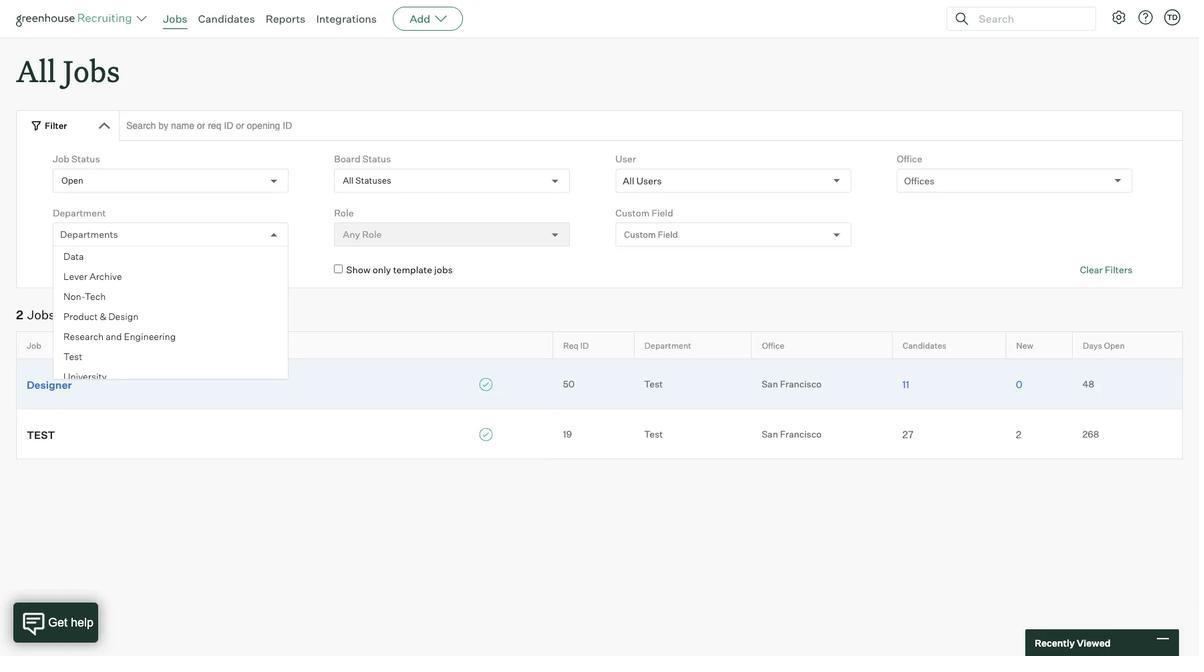 Task type: vqa. For each thing, say whether or not it's contained in the screenshot.
5th Dashboard from the bottom
no



Task type: locate. For each thing, give the bounding box(es) containing it.
0 vertical spatial open
[[62, 175, 83, 186]]

0 horizontal spatial only
[[91, 264, 110, 276]]

2 show from the left
[[346, 264, 371, 276]]

custom down all users option
[[616, 207, 650, 219]]

1 horizontal spatial department
[[645, 340, 691, 351]]

candidates link
[[198, 12, 255, 25]]

1 vertical spatial custom
[[624, 229, 656, 240]]

1 vertical spatial office
[[762, 340, 785, 351]]

show for show only jobs i'm following
[[65, 264, 89, 276]]

offices
[[904, 175, 935, 187]]

1 horizontal spatial candidates
[[903, 340, 947, 351]]

show for show only template jobs
[[346, 264, 371, 276]]

recently
[[1035, 637, 1075, 649]]

0 horizontal spatial all
[[16, 51, 56, 90]]

0 horizontal spatial department
[[53, 207, 106, 219]]

1 vertical spatial open
[[1104, 340, 1125, 351]]

job down 2 jobs
[[27, 340, 41, 351]]

research and engineering option
[[54, 327, 288, 347]]

req id
[[563, 340, 589, 351]]

field
[[652, 207, 673, 219], [658, 229, 678, 240]]

1 vertical spatial san
[[762, 429, 778, 440]]

0 vertical spatial 2
[[16, 307, 23, 323]]

0 horizontal spatial job
[[27, 340, 41, 351]]

0 vertical spatial candidates
[[198, 12, 255, 25]]

0 vertical spatial job
[[53, 153, 69, 165]]

jobs left i'm
[[112, 264, 130, 276]]

1 vertical spatial candidates
[[903, 340, 947, 351]]

0 horizontal spatial jobs
[[112, 264, 130, 276]]

department
[[53, 207, 106, 219], [645, 340, 691, 351]]

job
[[53, 153, 69, 165], [27, 340, 41, 351]]

1 horizontal spatial show
[[346, 264, 371, 276]]

open down job status
[[62, 175, 83, 186]]

status
[[71, 153, 100, 165], [363, 153, 391, 165]]

days
[[1083, 340, 1103, 351]]

office
[[897, 153, 923, 165], [762, 340, 785, 351]]

Search text field
[[976, 9, 1084, 28]]

1 horizontal spatial status
[[363, 153, 391, 165]]

td button
[[1165, 9, 1181, 25]]

2 vertical spatial jobs
[[27, 307, 55, 323]]

only right lever
[[91, 264, 110, 276]]

0 link
[[1006, 377, 1073, 391]]

0 horizontal spatial jobs
[[27, 307, 55, 323]]

show right show only template jobs option
[[346, 264, 371, 276]]

1 horizontal spatial 2
[[1016, 429, 1022, 441]]

days open
[[1083, 340, 1125, 351]]

jobs down greenhouse recruiting image at top left
[[63, 51, 120, 90]]

1 vertical spatial department
[[645, 340, 691, 351]]

1 horizontal spatial only
[[373, 264, 391, 276]]

2 san francisco from the top
[[762, 429, 822, 440]]

1 francisco from the top
[[780, 379, 822, 390]]

all down board
[[343, 175, 354, 186]]

university option
[[54, 367, 288, 387]]

jobs left product
[[27, 307, 55, 323]]

clear filters
[[1080, 264, 1133, 276]]

all
[[16, 51, 56, 90], [623, 175, 635, 187], [343, 175, 354, 186]]

1 vertical spatial test
[[644, 379, 663, 390]]

1 vertical spatial 2
[[1016, 429, 1022, 441]]

1 horizontal spatial jobs
[[434, 264, 453, 276]]

board status
[[334, 153, 391, 165]]

custom
[[616, 207, 650, 219], [624, 229, 656, 240]]

jobs for all jobs
[[63, 51, 120, 90]]

2 only from the left
[[373, 264, 391, 276]]

candidates up 11
[[903, 340, 947, 351]]

1 horizontal spatial job
[[53, 153, 69, 165]]

test
[[27, 428, 55, 441]]

test
[[64, 351, 82, 363], [644, 379, 663, 390], [644, 429, 663, 440]]

1 show from the left
[[65, 264, 89, 276]]

req
[[563, 340, 579, 351]]

jobs
[[112, 264, 130, 276], [434, 264, 453, 276]]

1 horizontal spatial open
[[1104, 340, 1125, 351]]

0 vertical spatial francisco
[[780, 379, 822, 390]]

all statuses
[[343, 175, 391, 186]]

2 horizontal spatial all
[[623, 175, 635, 187]]

only
[[91, 264, 110, 276], [373, 264, 391, 276]]

0 vertical spatial san
[[762, 379, 778, 390]]

san
[[762, 379, 778, 390], [762, 429, 778, 440]]

1 vertical spatial field
[[658, 229, 678, 240]]

candidates right jobs 'link'
[[198, 12, 255, 25]]

template
[[393, 264, 432, 276]]

clear
[[1080, 264, 1103, 276]]

0 vertical spatial san francisco
[[762, 379, 822, 390]]

show
[[65, 264, 89, 276], [346, 264, 371, 276]]

2 status from the left
[[363, 153, 391, 165]]

francisco
[[780, 379, 822, 390], [780, 429, 822, 440]]

2 left product
[[16, 307, 23, 323]]

greenhouse recruiting image
[[16, 11, 136, 27]]

1 san francisco from the top
[[762, 379, 822, 390]]

0 horizontal spatial open
[[62, 175, 83, 186]]

designer link
[[17, 377, 553, 391]]

1 horizontal spatial jobs
[[63, 51, 120, 90]]

lever
[[64, 271, 88, 282]]

2
[[16, 307, 23, 323], [1016, 429, 1022, 441]]

show only template jobs
[[346, 264, 453, 276]]

data
[[64, 251, 84, 262]]

all left users
[[623, 175, 635, 187]]

50
[[563, 379, 575, 390]]

candidates
[[198, 12, 255, 25], [903, 340, 947, 351]]

show only jobs i'm following
[[65, 264, 187, 276]]

archive
[[90, 271, 122, 282]]

open
[[62, 175, 83, 186], [1104, 340, 1125, 351]]

1 san from the top
[[762, 379, 778, 390]]

1 vertical spatial francisco
[[780, 429, 822, 440]]

1 only from the left
[[91, 264, 110, 276]]

show down the data
[[65, 264, 89, 276]]

11
[[903, 378, 910, 390]]

add
[[410, 12, 430, 25]]

2 for 2 jobs
[[16, 307, 23, 323]]

all up filter
[[16, 51, 56, 90]]

1 vertical spatial job
[[27, 340, 41, 351]]

0 horizontal spatial 2
[[16, 307, 23, 323]]

2 jobs from the left
[[434, 264, 453, 276]]

product
[[64, 311, 98, 323]]

1 horizontal spatial all
[[343, 175, 354, 186]]

custom down all users
[[624, 229, 656, 240]]

tech
[[85, 291, 106, 302]]

test for designer
[[644, 379, 663, 390]]

francisco for designer
[[780, 379, 822, 390]]

1 status from the left
[[71, 153, 100, 165]]

job down filter
[[53, 153, 69, 165]]

11 link
[[893, 377, 1006, 391]]

filters
[[1105, 264, 1133, 276]]

custom field down users
[[624, 229, 678, 240]]

board
[[334, 153, 361, 165]]

2 francisco from the top
[[780, 429, 822, 440]]

list box
[[54, 247, 288, 387]]

0 horizontal spatial status
[[71, 153, 100, 165]]

2 horizontal spatial jobs
[[163, 12, 187, 25]]

open right days at the right bottom of the page
[[1104, 340, 1125, 351]]

all for all users
[[623, 175, 635, 187]]

list box containing data
[[54, 247, 288, 387]]

0 vertical spatial jobs
[[163, 12, 187, 25]]

jobs right the template
[[434, 264, 453, 276]]

san francisco for test
[[762, 429, 822, 440]]

san francisco
[[762, 379, 822, 390], [762, 429, 822, 440]]

job for job status
[[53, 153, 69, 165]]

2 vertical spatial test
[[644, 429, 663, 440]]

0 vertical spatial office
[[897, 153, 923, 165]]

jobs left candidates link
[[163, 12, 187, 25]]

td button
[[1162, 7, 1183, 28]]

filter
[[45, 120, 67, 131]]

statuses
[[356, 175, 391, 186]]

0 horizontal spatial candidates
[[198, 12, 255, 25]]

2 down '0' at the bottom right
[[1016, 429, 1022, 441]]

1 vertical spatial jobs
[[63, 51, 120, 90]]

designer
[[27, 378, 72, 391]]

0 horizontal spatial show
[[65, 264, 89, 276]]

1 vertical spatial san francisco
[[762, 429, 822, 440]]

francisco for test
[[780, 429, 822, 440]]

2 san from the top
[[762, 429, 778, 440]]

0
[[1016, 378, 1023, 390]]

&
[[100, 311, 106, 323]]

jobs
[[163, 12, 187, 25], [63, 51, 120, 90], [27, 307, 55, 323]]

viewed
[[1077, 637, 1111, 649]]

None field
[[60, 223, 64, 246]]

Search by name or req ID or opening ID text field
[[119, 110, 1183, 141]]

custom field
[[616, 207, 673, 219], [624, 229, 678, 240]]

user
[[616, 153, 636, 165]]

custom field down all users option
[[616, 207, 673, 219]]

integrations
[[316, 12, 377, 25]]

0 vertical spatial test
[[64, 351, 82, 363]]

san for test
[[762, 429, 778, 440]]

job status
[[53, 153, 100, 165]]

users
[[637, 175, 662, 187]]

jobs for 2 jobs
[[27, 307, 55, 323]]

reports link
[[266, 12, 306, 25]]

test option
[[54, 347, 288, 367]]

only left the template
[[373, 264, 391, 276]]

2 inside 2 link
[[1016, 429, 1022, 441]]



Task type: describe. For each thing, give the bounding box(es) containing it.
1 jobs from the left
[[112, 264, 130, 276]]

lever archive
[[64, 271, 122, 282]]

id
[[581, 340, 589, 351]]

non-tech
[[64, 291, 106, 302]]

2 jobs
[[16, 307, 55, 323]]

product & design
[[64, 311, 139, 323]]

test link
[[17, 427, 553, 442]]

td
[[1167, 13, 1178, 22]]

status for board status
[[363, 153, 391, 165]]

268
[[1083, 429, 1100, 440]]

27 link
[[893, 427, 1006, 441]]

2 for 2
[[1016, 429, 1022, 441]]

2 link
[[1006, 427, 1073, 441]]

0 vertical spatial custom
[[616, 207, 650, 219]]

only for template
[[373, 264, 391, 276]]

add button
[[393, 7, 463, 31]]

19
[[563, 429, 572, 440]]

0 vertical spatial department
[[53, 207, 106, 219]]

jobs link
[[163, 12, 187, 25]]

san for designer
[[762, 379, 778, 390]]

integrations link
[[316, 12, 377, 25]]

0 horizontal spatial office
[[762, 340, 785, 351]]

role
[[334, 207, 354, 219]]

non-
[[64, 291, 85, 302]]

university
[[64, 371, 107, 383]]

27
[[903, 429, 914, 441]]

Show only template jobs checkbox
[[334, 265, 343, 273]]

only for jobs
[[91, 264, 110, 276]]

all for all statuses
[[343, 175, 354, 186]]

test for test
[[644, 429, 663, 440]]

i'm
[[132, 264, 146, 276]]

clear filters link
[[1080, 263, 1133, 276]]

new
[[1016, 340, 1034, 351]]

design
[[108, 311, 139, 323]]

data option
[[54, 247, 288, 267]]

research
[[64, 331, 104, 343]]

lever archive option
[[54, 267, 288, 287]]

all users
[[623, 175, 662, 187]]

departments
[[60, 229, 118, 240]]

0 vertical spatial custom field
[[616, 207, 673, 219]]

following
[[148, 264, 187, 276]]

non-tech option
[[54, 287, 288, 307]]

0 vertical spatial field
[[652, 207, 673, 219]]

engineering
[[124, 331, 176, 343]]

test inside option
[[64, 351, 82, 363]]

recently viewed
[[1035, 637, 1111, 649]]

research and engineering
[[64, 331, 176, 343]]

all users option
[[623, 175, 662, 187]]

1 horizontal spatial office
[[897, 153, 923, 165]]

and
[[106, 331, 122, 343]]

product & design option
[[54, 307, 288, 327]]

48
[[1083, 379, 1095, 390]]

san francisco for designer
[[762, 379, 822, 390]]

all for all jobs
[[16, 51, 56, 90]]

reports
[[266, 12, 306, 25]]

configure image
[[1111, 9, 1127, 25]]

status for job status
[[71, 153, 100, 165]]

all jobs
[[16, 51, 120, 90]]

job for job
[[27, 340, 41, 351]]

1 vertical spatial custom field
[[624, 229, 678, 240]]



